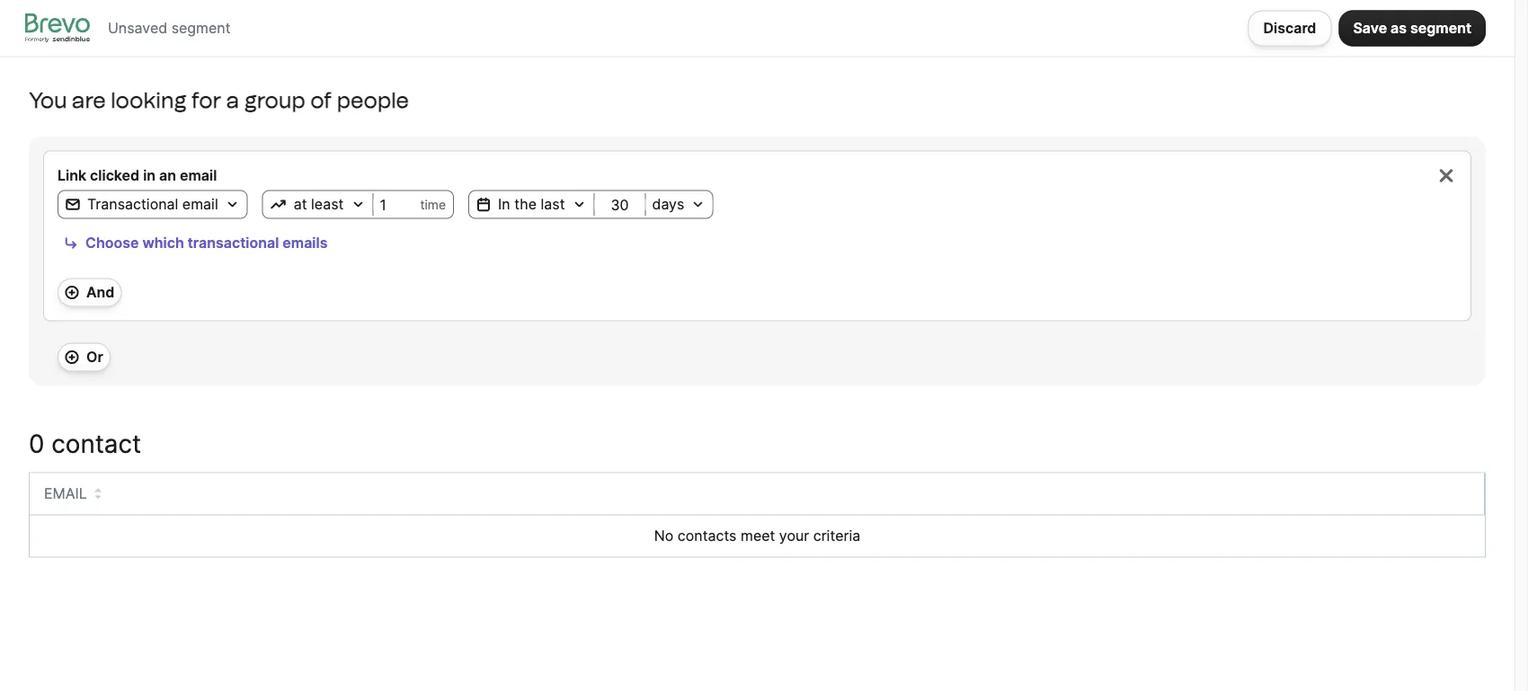 Task type: locate. For each thing, give the bounding box(es) containing it.
segment right as in the top right of the page
[[1411, 19, 1472, 37]]

choose which transactional emails
[[85, 234, 328, 252]]

in the last button
[[470, 194, 594, 215]]

at least button
[[263, 194, 373, 215]]

segment inside button
[[1411, 19, 1472, 37]]

discard
[[1264, 19, 1317, 37]]

at
[[294, 196, 307, 213]]

time
[[420, 197, 446, 212]]

1 vertical spatial email
[[182, 196, 218, 213]]

0 horizontal spatial segment
[[171, 19, 231, 37]]

email up the choose which transactional emails button
[[182, 196, 218, 213]]

unsaved
[[108, 19, 167, 37]]

in the last
[[498, 196, 565, 213]]

email
[[180, 167, 217, 184], [182, 196, 218, 213]]

least
[[311, 196, 344, 213]]

transactional
[[87, 196, 178, 213]]

email right an
[[180, 167, 217, 184]]

segment right 'unsaved'
[[171, 19, 231, 37]]

or
[[86, 349, 103, 366]]

email button
[[44, 483, 101, 505]]

and
[[86, 284, 115, 301]]

of
[[310, 87, 332, 113]]

meet
[[741, 527, 776, 545]]

None number field
[[374, 196, 420, 213], [595, 196, 645, 213], [374, 196, 420, 213], [595, 196, 645, 213]]

the
[[515, 196, 537, 213]]

for
[[192, 87, 222, 113]]

segment
[[1411, 19, 1472, 37], [171, 19, 231, 37]]

0 vertical spatial email
[[180, 167, 217, 184]]

1 segment from the left
[[1411, 19, 1472, 37]]

in
[[143, 167, 156, 184]]

emails
[[283, 234, 328, 252]]

you
[[29, 87, 67, 113]]

at least
[[294, 196, 344, 213]]

save as segment button
[[1340, 10, 1487, 46]]

1 horizontal spatial segment
[[1411, 19, 1472, 37]]

clicked
[[90, 167, 140, 184]]

transactional
[[188, 234, 279, 252]]

your
[[780, 527, 810, 545]]

discard button
[[1249, 10, 1332, 46]]



Task type: describe. For each thing, give the bounding box(es) containing it.
in
[[498, 196, 511, 213]]

2 segment from the left
[[171, 19, 231, 37]]

which
[[142, 234, 184, 252]]

looking
[[111, 87, 187, 113]]

and button
[[58, 278, 122, 307]]

days button
[[646, 194, 713, 215]]

no
[[655, 527, 674, 545]]

contacts
[[678, 527, 737, 545]]

criteria
[[814, 527, 861, 545]]

a
[[226, 87, 239, 113]]

transactional email
[[87, 196, 218, 213]]

an
[[159, 167, 176, 184]]

unsaved segment
[[108, 19, 231, 37]]

are
[[72, 87, 106, 113]]

transactional email button
[[58, 194, 247, 215]]

last
[[541, 196, 565, 213]]

save as segment
[[1354, 19, 1472, 37]]

link clicked in an email
[[58, 167, 217, 184]]

contact
[[51, 429, 141, 459]]

choose
[[85, 234, 139, 252]]

group
[[244, 87, 306, 113]]

choose which transactional emails button
[[58, 230, 334, 257]]

or button
[[58, 343, 110, 372]]

people
[[337, 87, 409, 113]]

save
[[1354, 19, 1388, 37]]

as
[[1391, 19, 1408, 37]]

days
[[652, 196, 685, 213]]

you are looking for a group of people
[[29, 87, 409, 113]]

0 contact
[[29, 429, 141, 459]]

0
[[29, 429, 44, 459]]

email inside transactional email button
[[182, 196, 218, 213]]

email
[[44, 485, 87, 503]]

link
[[58, 167, 86, 184]]

no contacts meet your criteria
[[655, 527, 861, 545]]



Task type: vqa. For each thing, say whether or not it's contained in the screenshot.
Website event
no



